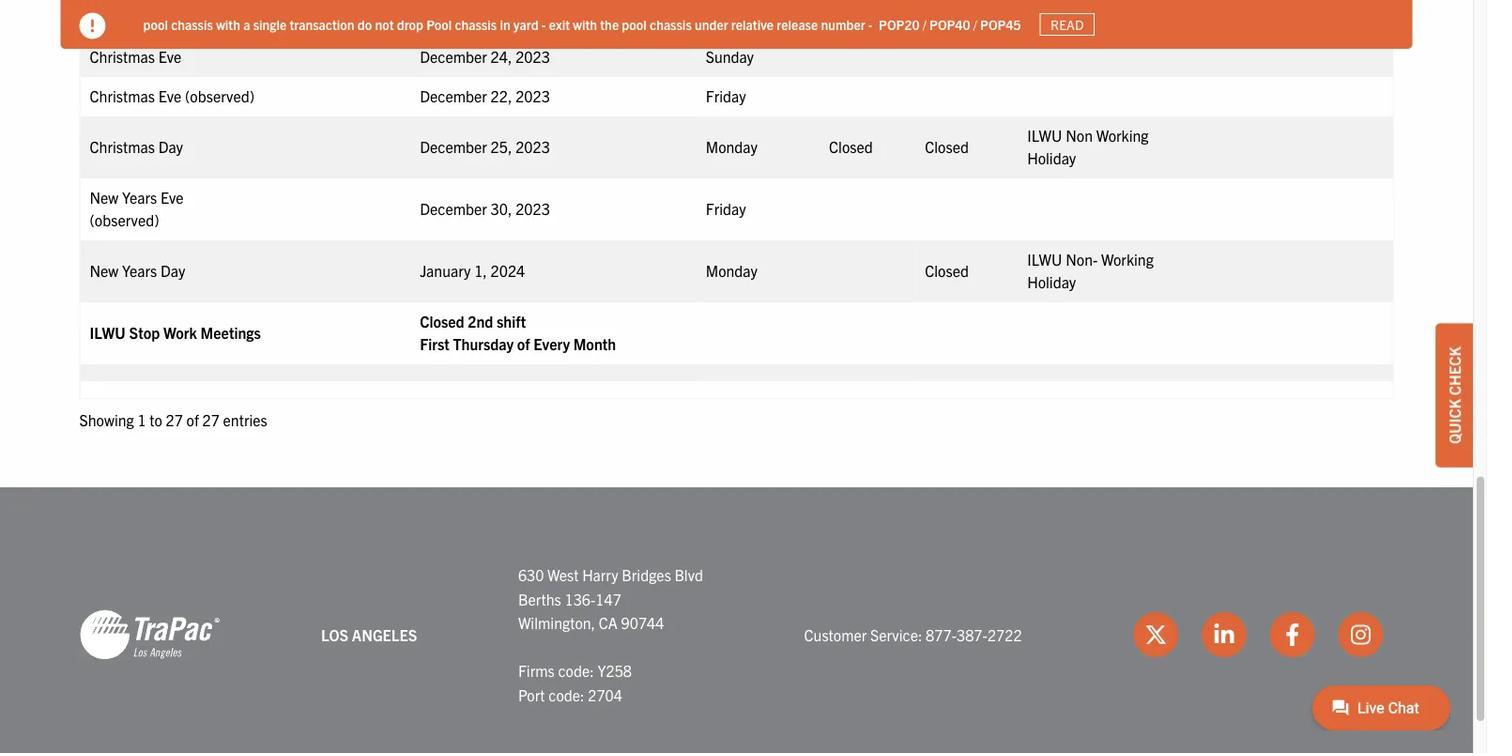 Task type: describe. For each thing, give the bounding box(es) containing it.
630
[[518, 565, 544, 584]]

firms code:  y258 port code:  2704
[[518, 661, 632, 704]]

shift
[[497, 312, 526, 331]]

2 / from the left
[[974, 16, 977, 32]]

release
[[777, 16, 818, 32]]

christmas for christmas eve
[[90, 47, 155, 66]]

thursday
[[453, 335, 514, 353]]

showing 1 to 27 of 27 entries status
[[79, 407, 1394, 431]]

2023 for december 22, 2023
[[516, 87, 550, 105]]

a
[[243, 16, 250, 32]]

friday for december 30, 2023
[[706, 199, 746, 218]]

of inside the closed 2nd shift first thursday of every month
[[517, 335, 530, 353]]

the
[[600, 16, 619, 32]]

thanksgiving
[[153, 8, 238, 26]]

stop
[[129, 323, 160, 342]]

showing
[[79, 411, 134, 429]]

november 24, 2023
[[420, 8, 550, 26]]

meetings
[[201, 323, 261, 342]]

los
[[321, 625, 349, 644]]

every
[[534, 335, 570, 353]]

2 chassis from the left
[[455, 16, 497, 32]]

closed 2nd shift first thursday of every month
[[420, 312, 616, 353]]

90744
[[621, 613, 664, 632]]

blvd
[[675, 565, 703, 584]]

1 / from the left
[[923, 16, 927, 32]]

quick check
[[1445, 347, 1464, 444]]

1 open from the left
[[829, 8, 864, 26]]

new years day
[[90, 261, 185, 280]]

2023 for december 30, 2023
[[516, 199, 550, 218]]

do
[[358, 16, 372, 32]]

25,
[[491, 137, 512, 156]]

22,
[[491, 87, 512, 105]]

136-
[[565, 589, 596, 608]]

2 vertical spatial ilwu
[[90, 323, 126, 342]]

2023 for december 24, 2023
[[516, 47, 550, 66]]

monday for january 1, 2024
[[706, 261, 758, 280]]

1,
[[474, 261, 487, 280]]

ilwu stop work meetings
[[90, 323, 261, 342]]

1 27 from the left
[[166, 411, 183, 429]]

non-
[[1066, 250, 1098, 269]]

relative
[[731, 16, 774, 32]]

regular
[[1028, 8, 1078, 26]]

customer service: 877-387-2722
[[804, 625, 1022, 644]]

ilwu non working holiday
[[1028, 126, 1149, 167]]

2023 for december 25, 2023
[[516, 137, 550, 156]]

hours
[[1143, 8, 1179, 26]]

exit
[[549, 16, 570, 32]]

christmas day
[[90, 137, 183, 156]]

not
[[375, 16, 394, 32]]

december 22, 2023
[[420, 87, 550, 105]]

wilmington,
[[518, 613, 595, 632]]

2704
[[588, 685, 623, 704]]

30,
[[491, 199, 512, 218]]

under
[[695, 16, 728, 32]]

work
[[163, 323, 197, 342]]

ilwu non- working holiday
[[1028, 250, 1154, 291]]

1 pool from the left
[[143, 16, 168, 32]]

pop20
[[879, 16, 920, 32]]

24, for november
[[491, 8, 512, 26]]

quick check link
[[1436, 323, 1473, 468]]

port
[[518, 685, 545, 704]]

december for december 25, 2023
[[420, 137, 487, 156]]

yard
[[514, 16, 539, 32]]

in
[[500, 16, 511, 32]]

1 vertical spatial day
[[158, 137, 183, 156]]

december for december 30, 2023
[[420, 199, 487, 218]]

customer
[[804, 625, 867, 644]]

pop40
[[930, 16, 971, 32]]

harry
[[582, 565, 618, 584]]

christmas eve
[[90, 47, 182, 66]]

2024
[[491, 261, 525, 280]]

transaction
[[290, 16, 355, 32]]

new for new years eve (observed)
[[90, 188, 119, 207]]

los angeles
[[321, 625, 417, 644]]

2 pool from the left
[[622, 16, 647, 32]]

to
[[150, 411, 162, 429]]

24, for december
[[491, 47, 512, 66]]

friday for december 22, 2023
[[706, 87, 746, 105]]

eve inside new years eve (observed)
[[161, 188, 184, 207]]

bridges
[[622, 565, 671, 584]]

sunday
[[706, 47, 754, 66]]

entries
[[223, 411, 267, 429]]

2 with from the left
[[573, 16, 597, 32]]

angeles
[[352, 625, 417, 644]]

2 vertical spatial day
[[161, 261, 185, 280]]

footer containing 630 west harry bridges blvd
[[0, 488, 1473, 753]]

0 vertical spatial code:
[[558, 661, 594, 680]]

day after thanksgiving
[[90, 8, 238, 26]]

number
[[821, 16, 866, 32]]



Task type: locate. For each thing, give the bounding box(es) containing it.
(observed) down a
[[185, 87, 255, 105]]

0 vertical spatial years
[[122, 188, 157, 207]]

holiday for non-
[[1028, 273, 1076, 291]]

month
[[574, 335, 616, 353]]

ilwu
[[1028, 126, 1063, 145], [1028, 250, 1063, 269], [90, 323, 126, 342]]

1 2023 from the top
[[516, 8, 550, 26]]

christmas down the christmas eve
[[90, 87, 155, 105]]

0 vertical spatial eve
[[158, 47, 182, 66]]

of down shift
[[517, 335, 530, 353]]

new down christmas day
[[90, 188, 119, 207]]

christmas eve (observed)
[[90, 87, 255, 105]]

1 24, from the top
[[491, 8, 512, 26]]

code:
[[558, 661, 594, 680], [549, 685, 585, 704]]

1 vertical spatial new
[[90, 261, 119, 280]]

holiday inside ilwu non- working holiday
[[1028, 273, 1076, 291]]

read
[[1051, 16, 1084, 33]]

chassis left a
[[171, 16, 213, 32]]

0 horizontal spatial chassis
[[171, 16, 213, 32]]

december 24, 2023
[[420, 47, 550, 66]]

working inside ilwu non- working holiday
[[1102, 250, 1154, 269]]

0 vertical spatial new
[[90, 188, 119, 207]]

eve for christmas eve (observed)
[[158, 87, 182, 105]]

eve up christmas eve (observed)
[[158, 47, 182, 66]]

/ right pop20
[[923, 16, 927, 32]]

2722
[[988, 625, 1022, 644]]

1 horizontal spatial (observed)
[[185, 87, 255, 105]]

1 vertical spatial monday
[[706, 261, 758, 280]]

1 horizontal spatial -
[[869, 16, 873, 32]]

years
[[122, 188, 157, 207], [122, 261, 157, 280]]

service:
[[871, 625, 923, 644]]

day up ilwu stop work meetings
[[161, 261, 185, 280]]

check
[[1445, 347, 1464, 395]]

december 25, 2023
[[420, 137, 550, 156]]

read link
[[1040, 13, 1095, 36]]

christmas up new years eve (observed)
[[90, 137, 155, 156]]

0 vertical spatial holiday
[[1028, 149, 1076, 167]]

holiday inside 'ilwu non working holiday'
[[1028, 149, 1076, 167]]

with left a
[[216, 16, 240, 32]]

0 vertical spatial friday
[[706, 8, 746, 26]]

3 chassis from the left
[[650, 16, 692, 32]]

0 horizontal spatial with
[[216, 16, 240, 32]]

december for december 24, 2023
[[420, 47, 487, 66]]

friday for november 24, 2023
[[706, 8, 746, 26]]

0 horizontal spatial 27
[[166, 411, 183, 429]]

147
[[596, 589, 622, 608]]

working
[[1097, 126, 1149, 145], [1102, 250, 1154, 269]]

2023
[[516, 8, 550, 26], [516, 47, 550, 66], [516, 87, 550, 105], [516, 137, 550, 156], [516, 199, 550, 218]]

1 horizontal spatial pool
[[622, 16, 647, 32]]

1 vertical spatial working
[[1102, 250, 1154, 269]]

years inside new years eve (observed)
[[122, 188, 157, 207]]

y258
[[598, 661, 632, 680]]

christmas for christmas eve (observed)
[[90, 87, 155, 105]]

0 horizontal spatial /
[[923, 16, 927, 32]]

2 24, from the top
[[491, 47, 512, 66]]

1 holiday from the top
[[1028, 149, 1076, 167]]

1 years from the top
[[122, 188, 157, 207]]

1 friday from the top
[[706, 8, 746, 26]]

0 vertical spatial day
[[90, 8, 114, 26]]

1 horizontal spatial open
[[925, 8, 960, 26]]

1 vertical spatial holiday
[[1028, 273, 1076, 291]]

pool
[[427, 16, 452, 32]]

2 years from the top
[[122, 261, 157, 280]]

1 horizontal spatial 27
[[202, 411, 220, 429]]

0 vertical spatial (observed)
[[185, 87, 255, 105]]

december left 25,
[[420, 137, 487, 156]]

0 vertical spatial of
[[517, 335, 530, 353]]

(observed) up new years day
[[90, 211, 159, 229]]

3 christmas from the top
[[90, 137, 155, 156]]

of inside status
[[186, 411, 199, 429]]

ilwu left non
[[1028, 126, 1063, 145]]

eve down the christmas eve
[[158, 87, 182, 105]]

day
[[90, 8, 114, 26], [158, 137, 183, 156], [161, 261, 185, 280]]

day left after
[[90, 8, 114, 26]]

december 30, 2023
[[420, 199, 550, 218]]

january 1, 2024
[[420, 261, 525, 280]]

ilwu left stop
[[90, 323, 126, 342]]

holiday down non
[[1028, 149, 1076, 167]]

/
[[923, 16, 927, 32], [974, 16, 977, 32]]

24,
[[491, 8, 512, 26], [491, 47, 512, 66]]

1 vertical spatial 24,
[[491, 47, 512, 66]]

single
[[253, 16, 287, 32]]

of
[[517, 335, 530, 353], [186, 411, 199, 429]]

0 vertical spatial christmas
[[90, 47, 155, 66]]

2 december from the top
[[420, 87, 487, 105]]

first
[[420, 335, 450, 353]]

387-
[[957, 625, 988, 644]]

working for ilwu non- working
[[1102, 250, 1154, 269]]

2nd
[[468, 312, 493, 331]]

1 vertical spatial friday
[[706, 87, 746, 105]]

2 - from the left
[[869, 16, 873, 32]]

1 new from the top
[[90, 188, 119, 207]]

1 vertical spatial christmas
[[90, 87, 155, 105]]

berths
[[518, 589, 561, 608]]

open right release
[[829, 8, 864, 26]]

christmas for christmas day
[[90, 137, 155, 156]]

of right to
[[186, 411, 199, 429]]

with
[[216, 16, 240, 32], [573, 16, 597, 32]]

eve
[[158, 47, 182, 66], [158, 87, 182, 105], [161, 188, 184, 207]]

1 vertical spatial years
[[122, 261, 157, 280]]

630 west harry bridges blvd berths 136-147 wilmington, ca 90744
[[518, 565, 703, 632]]

eve for christmas eve
[[158, 47, 182, 66]]

chassis left under at the top left
[[650, 16, 692, 32]]

5 2023 from the top
[[516, 199, 550, 218]]

december down pool
[[420, 47, 487, 66]]

-
[[542, 16, 546, 32], [869, 16, 873, 32]]

0 horizontal spatial of
[[186, 411, 199, 429]]

new for new years day
[[90, 261, 119, 280]]

2 27 from the left
[[202, 411, 220, 429]]

new years eve (observed)
[[90, 188, 184, 229]]

0 vertical spatial ilwu
[[1028, 126, 1063, 145]]

working for ilwu non working
[[1097, 126, 1149, 145]]

2023 right 22,
[[516, 87, 550, 105]]

2023 right in
[[516, 8, 550, 26]]

december left 22,
[[420, 87, 487, 105]]

years down new years eve (observed)
[[122, 261, 157, 280]]

holiday
[[1028, 149, 1076, 167], [1028, 273, 1076, 291]]

pool chassis with a single transaction  do not drop pool chassis in yard -  exit with the pool chassis under relative release number -  pop20 / pop40 / pop45
[[143, 16, 1021, 32]]

2 holiday from the top
[[1028, 273, 1076, 291]]

1 monday from the top
[[706, 137, 758, 156]]

footer
[[0, 488, 1473, 753]]

1 christmas from the top
[[90, 47, 155, 66]]

open right pop20
[[925, 8, 960, 26]]

1 horizontal spatial chassis
[[455, 16, 497, 32]]

24, left yard
[[491, 8, 512, 26]]

877-
[[926, 625, 957, 644]]

1 - from the left
[[542, 16, 546, 32]]

1 horizontal spatial with
[[573, 16, 597, 32]]

1 with from the left
[[216, 16, 240, 32]]

3 friday from the top
[[706, 199, 746, 218]]

27 right to
[[166, 411, 183, 429]]

2 monday from the top
[[706, 261, 758, 280]]

1 horizontal spatial /
[[974, 16, 977, 32]]

ilwu left non-
[[1028, 250, 1063, 269]]

1 december from the top
[[420, 47, 487, 66]]

years for eve
[[122, 188, 157, 207]]

2 vertical spatial christmas
[[90, 137, 155, 156]]

1 vertical spatial code:
[[549, 685, 585, 704]]

0 vertical spatial monday
[[706, 137, 758, 156]]

chassis left in
[[455, 16, 497, 32]]

firms
[[518, 661, 555, 680]]

ilwu for ilwu non- working
[[1028, 250, 1063, 269]]

working right non
[[1097, 126, 1149, 145]]

1
[[137, 411, 146, 429]]

0 horizontal spatial (observed)
[[90, 211, 159, 229]]

new inside new years eve (observed)
[[90, 188, 119, 207]]

0 vertical spatial working
[[1097, 126, 1149, 145]]

2023 down yard
[[516, 47, 550, 66]]

ilwu inside ilwu non- working holiday
[[1028, 250, 1063, 269]]

1 vertical spatial (observed)
[[90, 211, 159, 229]]

2023 for november 24, 2023
[[516, 8, 550, 26]]

ca
[[599, 613, 618, 632]]

christmas
[[90, 47, 155, 66], [90, 87, 155, 105], [90, 137, 155, 156]]

2 friday from the top
[[706, 87, 746, 105]]

- left exit
[[542, 16, 546, 32]]

working right non-
[[1102, 250, 1154, 269]]

0 horizontal spatial -
[[542, 16, 546, 32]]

2 horizontal spatial chassis
[[650, 16, 692, 32]]

1 horizontal spatial of
[[517, 335, 530, 353]]

open
[[829, 8, 864, 26], [925, 8, 960, 26]]

non
[[1066, 126, 1093, 145]]

2 vertical spatial friday
[[706, 199, 746, 218]]

4 december from the top
[[420, 199, 487, 218]]

pool right the
[[622, 16, 647, 32]]

code: up 2704
[[558, 661, 594, 680]]

ilwu inside 'ilwu non working holiday'
[[1028, 126, 1063, 145]]

/ left pop45
[[974, 16, 977, 32]]

new down new years eve (observed)
[[90, 261, 119, 280]]

2 2023 from the top
[[516, 47, 550, 66]]

2 christmas from the top
[[90, 87, 155, 105]]

day down christmas eve (observed)
[[158, 137, 183, 156]]

2 open from the left
[[925, 8, 960, 26]]

monday for december 25, 2023
[[706, 137, 758, 156]]

holiday down non-
[[1028, 273, 1076, 291]]

2023 right 25,
[[516, 137, 550, 156]]

1 vertical spatial of
[[186, 411, 199, 429]]

regular business hours
[[1028, 8, 1179, 26]]

christmas down after
[[90, 47, 155, 66]]

pop45
[[980, 16, 1021, 32]]

3 2023 from the top
[[516, 87, 550, 105]]

4 2023 from the top
[[516, 137, 550, 156]]

quick
[[1445, 399, 1464, 444]]

november
[[420, 8, 487, 26]]

ilwu for ilwu non working
[[1028, 126, 1063, 145]]

0 horizontal spatial pool
[[143, 16, 168, 32]]

years down christmas day
[[122, 188, 157, 207]]

pool up the christmas eve
[[143, 16, 168, 32]]

business
[[1081, 8, 1139, 26]]

solid image
[[79, 13, 106, 39]]

- right number
[[869, 16, 873, 32]]

3 december from the top
[[420, 137, 487, 156]]

27 left entries
[[202, 411, 220, 429]]

new
[[90, 188, 119, 207], [90, 261, 119, 280]]

(observed)
[[185, 87, 255, 105], [90, 211, 159, 229]]

2023 right 30,
[[516, 199, 550, 218]]

december left 30,
[[420, 199, 487, 218]]

1 chassis from the left
[[171, 16, 213, 32]]

january
[[420, 261, 471, 280]]

1 vertical spatial ilwu
[[1028, 250, 1063, 269]]

24, down in
[[491, 47, 512, 66]]

code: right port
[[549, 685, 585, 704]]

drop
[[397, 16, 424, 32]]

december
[[420, 47, 487, 66], [420, 87, 487, 105], [420, 137, 487, 156], [420, 199, 487, 218]]

working inside 'ilwu non working holiday'
[[1097, 126, 1149, 145]]

eve down christmas day
[[161, 188, 184, 207]]

years for day
[[122, 261, 157, 280]]

december for december 22, 2023
[[420, 87, 487, 105]]

2 vertical spatial eve
[[161, 188, 184, 207]]

chassis
[[171, 16, 213, 32], [455, 16, 497, 32], [650, 16, 692, 32]]

2 new from the top
[[90, 261, 119, 280]]

0 horizontal spatial open
[[829, 8, 864, 26]]

1 vertical spatial eve
[[158, 87, 182, 105]]

with left the
[[573, 16, 597, 32]]

after
[[118, 8, 150, 26]]

west
[[548, 565, 579, 584]]

0 vertical spatial 24,
[[491, 8, 512, 26]]

closed inside the closed 2nd shift first thursday of every month
[[420, 312, 464, 331]]

los angeles image
[[79, 609, 220, 661]]

(observed) inside new years eve (observed)
[[90, 211, 159, 229]]

showing 1 to 27 of 27 entries
[[79, 411, 267, 429]]

holiday for non
[[1028, 149, 1076, 167]]

closed
[[829, 137, 873, 156], [925, 137, 969, 156], [925, 261, 969, 280], [420, 312, 464, 331]]



Task type: vqa. For each thing, say whether or not it's contained in the screenshot.
the left |
no



